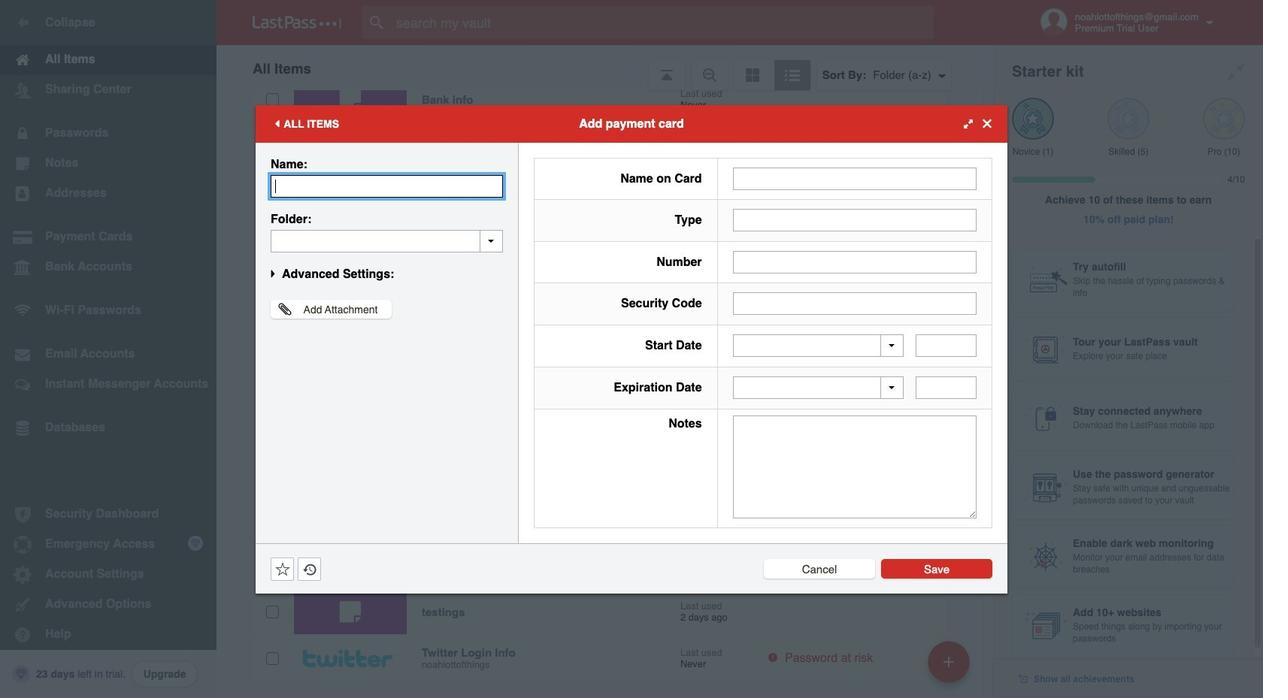Task type: describe. For each thing, give the bounding box(es) containing it.
search my vault text field
[[362, 6, 963, 39]]

Search search field
[[362, 6, 963, 39]]

new item navigation
[[923, 637, 979, 699]]



Task type: locate. For each thing, give the bounding box(es) containing it.
lastpass image
[[253, 16, 341, 29]]

dialog
[[256, 105, 1008, 594]]

None text field
[[733, 168, 977, 190], [271, 230, 503, 252], [733, 251, 977, 274], [916, 377, 977, 400], [733, 416, 977, 519], [733, 168, 977, 190], [271, 230, 503, 252], [733, 251, 977, 274], [916, 377, 977, 400], [733, 416, 977, 519]]

new item image
[[944, 657, 954, 667]]

main navigation navigation
[[0, 0, 217, 699]]

vault options navigation
[[217, 45, 994, 90]]

None text field
[[271, 175, 503, 197], [733, 209, 977, 232], [733, 293, 977, 315], [916, 335, 977, 357], [271, 175, 503, 197], [733, 209, 977, 232], [733, 293, 977, 315], [916, 335, 977, 357]]



